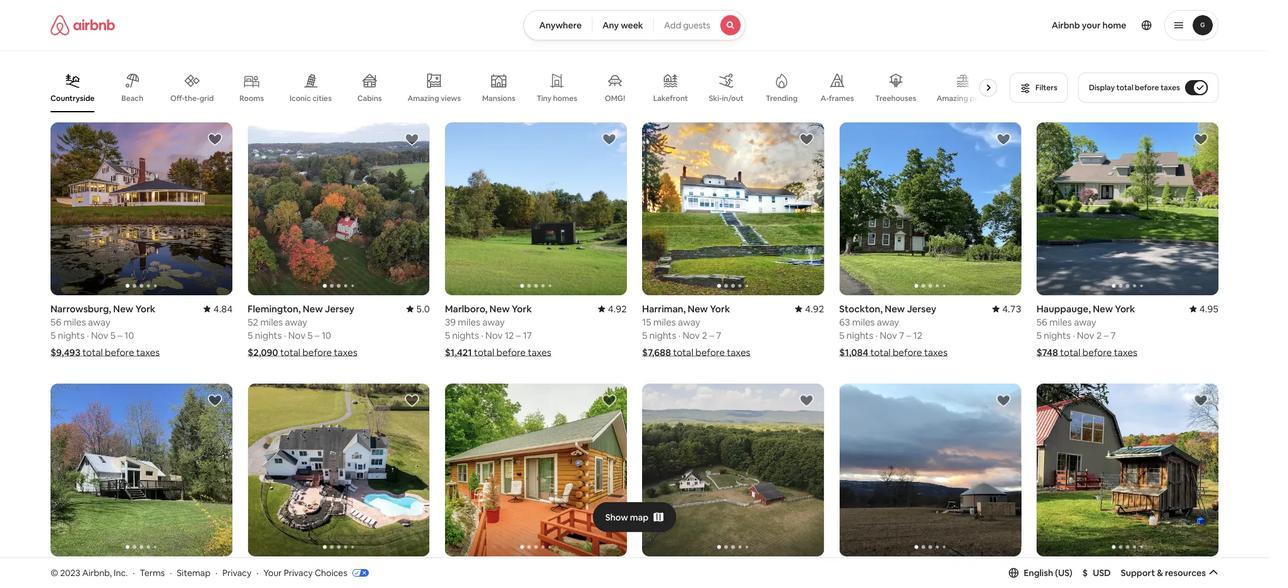 Task type: vqa. For each thing, say whether or not it's contained in the screenshot.
GARDNER,
yes



Task type: describe. For each thing, give the bounding box(es) containing it.
in/out
[[722, 93, 744, 103]]

flemington,
[[248, 303, 301, 315]]

1 vertical spatial 5.0
[[1008, 564, 1022, 577]]

2 4.92 out of 5 average rating image from the top
[[598, 565, 627, 577]]

miles for harriman,
[[654, 316, 676, 328]]

· inside narrowsburg, new york 56 miles away 5 nights · nov 5 – 10 $9,493 total before taxes
[[87, 329, 89, 342]]

$748
[[1037, 346, 1058, 359]]

a-frames
[[821, 93, 854, 103]]

add
[[664, 20, 681, 31]]

forestburgh, new york
[[1037, 564, 1138, 577]]

lakefront
[[653, 93, 688, 103]]

add to wishlist: narrowsburg, new york image
[[207, 132, 223, 147]]

5 for harriman, new york 15 miles away 5 nights · nov 2 – 7 $7,688 total before taxes
[[642, 329, 648, 342]]

cabins
[[357, 93, 382, 103]]

4.97
[[1200, 564, 1219, 577]]

terms link
[[140, 568, 165, 579]]

5 5 from the left
[[308, 329, 313, 342]]

total for hauppauge, new york 56 miles away 5 nights · nov 2 – 7 $748 total before taxes
[[1060, 346, 1081, 359]]

york for harriman, new york
[[710, 303, 730, 315]]

add to wishlist: hauppauge, new york image
[[1194, 132, 1209, 147]]

any week button
[[592, 10, 654, 40]]

– for marlboro,
[[516, 329, 521, 342]]

ski-in/out
[[709, 93, 744, 103]]

harriman, new york 15 miles away 5 nights · nov 2 – 7 $7,688 total before taxes
[[642, 303, 751, 359]]

group for glen gardner, new jersey
[[248, 384, 430, 557]]

nov for flemington,
[[288, 329, 306, 342]]

group for stockton, new jersey
[[840, 123, 1022, 296]]

$
[[1083, 568, 1088, 579]]

your privacy choices
[[264, 568, 347, 579]]

2 for 15 miles away
[[702, 329, 707, 342]]

5 for narrowsburg, new york 56 miles away 5 nights · nov 5 – 10 $9,493 total before taxes
[[51, 329, 56, 342]]

glen gardner, new jersey
[[248, 564, 363, 577]]

airbnb,
[[82, 568, 112, 579]]

new right gardner,
[[311, 564, 331, 577]]

mansions
[[482, 93, 516, 103]]

ski-
[[709, 93, 722, 103]]

support
[[1121, 568, 1155, 579]]

away for flemington,
[[285, 316, 307, 328]]

home
[[1103, 20, 1127, 31]]

homes
[[553, 93, 577, 103]]

5 for hauppauge, new york 56 miles away 5 nights · nov 2 – 7 $748 total before taxes
[[1037, 329, 1042, 342]]

amazing for amazing views
[[408, 93, 439, 103]]

iconic
[[290, 93, 311, 103]]

add to wishlist: pine bush, new york image
[[799, 393, 814, 409]]

group for hauppauge, new york
[[1037, 123, 1219, 296]]

away for hauppauge,
[[1074, 316, 1097, 328]]

add to wishlist: gardiner, new york image
[[996, 393, 1012, 409]]

amazing pools
[[937, 93, 990, 103]]

15
[[642, 316, 651, 328]]

· inside flemington, new jersey 52 miles away 5 nights · nov 5 – 10 $2,090 total before taxes
[[284, 329, 286, 342]]

taxes for harriman, new york 15 miles away 5 nights · nov 2 – 7 $7,688 total before taxes
[[727, 346, 751, 359]]

total inside "button"
[[1117, 83, 1134, 93]]

total for marlboro, new york 39 miles away 5 nights · nov 12 – 17 $1,421 total before taxes
[[474, 346, 494, 359]]

support & resources
[[1121, 568, 1206, 579]]

profile element
[[761, 0, 1219, 51]]

· right terms link
[[170, 568, 172, 579]]

before for stockton, new jersey 63 miles away 5 nights · nov 7 – 12 $1,084 total before taxes
[[893, 346, 922, 359]]

4.73 out of 5 average rating image
[[992, 303, 1022, 315]]

sitemap link
[[177, 568, 211, 579]]

0 vertical spatial 5.0 out of 5 average rating image
[[406, 303, 430, 315]]

away for marlboro,
[[483, 316, 505, 328]]

miles for hauppauge,
[[1050, 316, 1072, 328]]

off-the-grid
[[170, 93, 214, 103]]

amazing for amazing pools
[[937, 93, 968, 103]]

marlboro, new york 39 miles away 5 nights · nov 12 – 17 $1,421 total before taxes
[[445, 303, 551, 359]]

frames
[[829, 93, 854, 103]]

any week
[[603, 20, 643, 31]]

$1,421
[[445, 346, 472, 359]]

stockton, new jersey 63 miles away 5 nights · nov 7 – 12 $1,084 total before taxes
[[840, 303, 948, 359]]

nights for $1,084
[[847, 329, 874, 342]]

before inside "button"
[[1135, 83, 1159, 93]]

anywhere button
[[524, 10, 593, 40]]

new right inc.
[[131, 564, 152, 577]]

– for flemington,
[[315, 329, 320, 342]]

56 for narrowsburg,
[[51, 316, 61, 328]]

nov for hauppauge,
[[1077, 329, 1095, 342]]

– for harriman,
[[710, 329, 714, 342]]

$ usd
[[1083, 568, 1111, 579]]

off-
[[170, 93, 185, 103]]

new for stockton, new jersey
[[885, 303, 905, 315]]

township,
[[85, 564, 129, 577]]

taxes for flemington, new jersey 52 miles away 5 nights · nov 5 – 10 $2,090 total before taxes
[[334, 346, 358, 359]]

1 vertical spatial 5.0 out of 5 average rating image
[[998, 564, 1022, 577]]

add to wishlist: forestburgh, new york image
[[1194, 393, 1209, 409]]

– for narrowsburg,
[[118, 329, 122, 342]]

· left privacy link at the bottom left
[[216, 568, 218, 579]]

new for harriman, new york
[[688, 303, 708, 315]]

away for narrowsburg,
[[88, 316, 110, 328]]

· inside marlboro, new york 39 miles away 5 nights · nov 12 – 17 $1,421 total before taxes
[[481, 329, 483, 342]]

trending
[[766, 93, 798, 103]]

your privacy choices link
[[264, 568, 369, 580]]

hauppauge, new york 56 miles away 5 nights · nov 2 – 7 $748 total before taxes
[[1037, 303, 1138, 359]]

total for stockton, new jersey 63 miles away 5 nights · nov 7 – 12 $1,084 total before taxes
[[871, 346, 891, 359]]

4.95 out of 5 average rating image
[[1190, 303, 1219, 315]]

away for harriman,
[[678, 316, 700, 328]]

tiny
[[537, 93, 552, 103]]

omg!
[[605, 93, 625, 103]]

4.86 out of 5 average rating image
[[795, 564, 824, 577]]

miles for stockton,
[[853, 316, 875, 328]]

jersey inside flemington, new jersey 52 miles away 5 nights · nov 5 – 10 $2,090 total before taxes
[[325, 303, 354, 315]]

2023
[[60, 568, 80, 579]]

4.84 out of 5 average rating image
[[203, 303, 233, 315]]

$9,493
[[51, 346, 80, 359]]

countryside
[[51, 93, 95, 103]]

harriman,
[[642, 303, 686, 315]]

iconic cities
[[290, 93, 332, 103]]

· inside the harriman, new york 15 miles away 5 nights · nov 2 – 7 $7,688 total before taxes
[[679, 329, 681, 342]]

· inside stockton, new jersey 63 miles away 5 nights · nov 7 – 12 $1,084 total before taxes
[[876, 329, 878, 342]]

4.73
[[1003, 303, 1022, 315]]

12 inside marlboro, new york 39 miles away 5 nights · nov 12 – 17 $1,421 total before taxes
[[505, 329, 514, 342]]

flemington, new jersey 52 miles away 5 nights · nov 5 – 10 $2,090 total before taxes
[[248, 303, 358, 359]]

usd
[[1093, 568, 1111, 579]]

2 for 56 miles away
[[1097, 329, 1102, 342]]

12 inside stockton, new jersey 63 miles away 5 nights · nov 7 – 12 $1,084 total before taxes
[[913, 329, 923, 342]]

10 for 56 miles away
[[124, 329, 134, 342]]

17
[[523, 329, 532, 342]]

4.86
[[805, 564, 824, 577]]

resources
[[1165, 568, 1206, 579]]

narrowsburg, new york 56 miles away 5 nights · nov 5 – 10 $9,493 total before taxes
[[51, 303, 160, 359]]

your
[[264, 568, 282, 579]]

rooms
[[240, 93, 264, 103]]

add to wishlist: flemington, new jersey image
[[405, 132, 420, 147]]

narrowsburg,
[[51, 303, 111, 315]]

anywhere
[[539, 20, 582, 31]]

4.92 for harriman, new york 15 miles away 5 nights · nov 2 – 7 $7,688 total before taxes
[[805, 303, 824, 315]]

4.88 out of 5 average rating image
[[203, 564, 233, 577]]

pools
[[970, 93, 990, 103]]

tiny homes
[[537, 93, 577, 103]]

taxes for narrowsburg, new york 56 miles away 5 nights · nov 5 – 10 $9,493 total before taxes
[[136, 346, 160, 359]]

before for flemington, new jersey 52 miles away 5 nights · nov 5 – 10 $2,090 total before taxes
[[303, 346, 332, 359]]

4.92 for marlboro, new york 39 miles away 5 nights · nov 12 – 17 $1,421 total before taxes
[[608, 303, 627, 315]]

5 for marlboro, new york 39 miles away 5 nights · nov 12 – 17 $1,421 total before taxes
[[445, 329, 450, 342]]

52
[[248, 316, 258, 328]]

4.97 out of 5 average rating image
[[1190, 564, 1219, 577]]

4.95
[[1200, 303, 1219, 315]]

marlboro,
[[445, 303, 488, 315]]

gardner,
[[271, 564, 309, 577]]

filters
[[1036, 83, 1058, 93]]

· right inc.
[[133, 568, 135, 579]]

new for narrowsburg, new york
[[113, 303, 133, 315]]

english (us) button
[[1009, 568, 1073, 579]]

63
[[840, 316, 850, 328]]



Task type: locate. For each thing, give the bounding box(es) containing it.
6 5 from the left
[[445, 329, 450, 342]]

2 privacy from the left
[[284, 568, 313, 579]]

nights for $1,421
[[452, 329, 479, 342]]

4.92
[[805, 303, 824, 315], [608, 303, 627, 315]]

total inside the harriman, new york 15 miles away 5 nights · nov 2 – 7 $7,688 total before taxes
[[673, 346, 694, 359]]

group containing off-the-grid
[[51, 63, 1002, 112]]

4.92 left stockton,
[[805, 303, 824, 315]]

0 horizontal spatial 5.0
[[416, 303, 430, 315]]

3 nov from the left
[[288, 329, 306, 342]]

new inside the harriman, new york 15 miles away 5 nights · nov 2 – 7 $7,688 total before taxes
[[688, 303, 708, 315]]

away down harriman,
[[678, 316, 700, 328]]

new inside narrowsburg, new york 56 miles away 5 nights · nov 5 – 10 $9,493 total before taxes
[[113, 303, 133, 315]]

group for narrowsburg, new york
[[51, 123, 233, 296]]

total inside hauppauge, new york 56 miles away 5 nights · nov 2 – 7 $748 total before taxes
[[1060, 346, 1081, 359]]

4.92 out of 5 average rating image
[[795, 303, 824, 315]]

nights for $2,090
[[255, 329, 282, 342]]

nights inside hauppauge, new york 56 miles away 5 nights · nov 2 – 7 $748 total before taxes
[[1044, 329, 1071, 342]]

· down harriman,
[[679, 329, 681, 342]]

york inside narrowsburg, new york 56 miles away 5 nights · nov 5 – 10 $9,493 total before taxes
[[135, 303, 156, 315]]

miles down narrowsburg,
[[63, 316, 86, 328]]

miles down hauppauge,
[[1050, 316, 1072, 328]]

2 12 from the left
[[913, 329, 923, 342]]

6 away from the left
[[1074, 316, 1097, 328]]

group for forestburgh, new york
[[1037, 384, 1219, 557]]

nov for narrowsburg,
[[91, 329, 108, 342]]

before inside the harriman, new york 15 miles away 5 nights · nov 2 – 7 $7,688 total before taxes
[[696, 346, 725, 359]]

group for vernon township, new jersey
[[51, 384, 233, 557]]

before for narrowsburg, new york 56 miles away 5 nights · nov 5 – 10 $9,493 total before taxes
[[105, 346, 134, 359]]

&
[[1157, 568, 1163, 579]]

2 5 from the left
[[110, 329, 116, 342]]

7
[[716, 329, 722, 342], [899, 329, 905, 342], [1111, 329, 1116, 342]]

total right display
[[1117, 83, 1134, 93]]

0 horizontal spatial privacy
[[223, 568, 252, 579]]

new right hauppauge,
[[1093, 303, 1113, 315]]

privacy right your in the left bottom of the page
[[284, 568, 313, 579]]

total inside narrowsburg, new york 56 miles away 5 nights · nov 5 – 10 $9,493 total before taxes
[[82, 346, 103, 359]]

5 – from the left
[[907, 329, 911, 342]]

5 inside marlboro, new york 39 miles away 5 nights · nov 12 – 17 $1,421 total before taxes
[[445, 329, 450, 342]]

amazing views
[[408, 93, 461, 103]]

miles down harriman,
[[654, 316, 676, 328]]

5 away from the left
[[877, 316, 899, 328]]

– inside narrowsburg, new york 56 miles away 5 nights · nov 5 – 10 $9,493 total before taxes
[[118, 329, 122, 342]]

· inside hauppauge, new york 56 miles away 5 nights · nov 2 – 7 $748 total before taxes
[[1073, 329, 1075, 342]]

nov for harriman,
[[683, 329, 700, 342]]

taxes for marlboro, new york 39 miles away 5 nights · nov 12 – 17 $1,421 total before taxes
[[528, 346, 551, 359]]

miles down flemington,
[[260, 316, 283, 328]]

10 inside narrowsburg, new york 56 miles away 5 nights · nov 5 – 10 $9,493 total before taxes
[[124, 329, 134, 342]]

vernon
[[51, 564, 83, 577]]

– inside marlboro, new york 39 miles away 5 nights · nov 12 – 17 $1,421 total before taxes
[[516, 329, 521, 342]]

taxes for stockton, new jersey 63 miles away 5 nights · nov 7 – 12 $1,084 total before taxes
[[924, 346, 948, 359]]

3 – from the left
[[315, 329, 320, 342]]

add guests button
[[653, 10, 746, 40]]

1 horizontal spatial 5.0 out of 5 average rating image
[[998, 564, 1022, 577]]

taxes inside "button"
[[1161, 83, 1180, 93]]

nov inside flemington, new jersey 52 miles away 5 nights · nov 5 – 10 $2,090 total before taxes
[[288, 329, 306, 342]]

1 4.92 from the left
[[805, 303, 824, 315]]

nov down narrowsburg,
[[91, 329, 108, 342]]

away down marlboro,
[[483, 316, 505, 328]]

6 nights from the left
[[1044, 329, 1071, 342]]

2 10 from the left
[[322, 329, 331, 342]]

english (us)
[[1024, 568, 1073, 579]]

nights inside the harriman, new york 15 miles away 5 nights · nov 2 – 7 $7,688 total before taxes
[[650, 329, 676, 342]]

york for marlboro, new york
[[512, 303, 532, 315]]

total for flemington, new jersey 52 miles away 5 nights · nov 5 – 10 $2,090 total before taxes
[[280, 346, 301, 359]]

1 horizontal spatial privacy
[[284, 568, 313, 579]]

hauppauge,
[[1037, 303, 1091, 315]]

5 inside stockton, new jersey 63 miles away 5 nights · nov 7 – 12 $1,084 total before taxes
[[840, 329, 845, 342]]

nights
[[58, 329, 85, 342], [650, 329, 676, 342], [255, 329, 282, 342], [452, 329, 479, 342], [847, 329, 874, 342], [1044, 329, 1071, 342]]

7 5 from the left
[[840, 329, 845, 342]]

1 horizontal spatial 10
[[322, 329, 331, 342]]

nights for $748
[[1044, 329, 1071, 342]]

4.92 left harriman,
[[608, 303, 627, 315]]

inc.
[[114, 568, 128, 579]]

1 privacy from the left
[[223, 568, 252, 579]]

away down narrowsburg,
[[88, 316, 110, 328]]

before inside marlboro, new york 39 miles away 5 nights · nov 12 – 17 $1,421 total before taxes
[[497, 346, 526, 359]]

away inside hauppauge, new york 56 miles away 5 nights · nov 2 – 7 $748 total before taxes
[[1074, 316, 1097, 328]]

4 away from the left
[[483, 316, 505, 328]]

5.0 left marlboro,
[[416, 303, 430, 315]]

56 down hauppauge,
[[1037, 316, 1048, 328]]

before inside hauppauge, new york 56 miles away 5 nights · nov 2 – 7 $748 total before taxes
[[1083, 346, 1112, 359]]

6 – from the left
[[1104, 329, 1109, 342]]

2 – from the left
[[710, 329, 714, 342]]

4 5 from the left
[[248, 329, 253, 342]]

3 nights from the left
[[255, 329, 282, 342]]

7 for 56 miles away
[[1111, 329, 1116, 342]]

5
[[51, 329, 56, 342], [110, 329, 116, 342], [642, 329, 648, 342], [248, 329, 253, 342], [308, 329, 313, 342], [445, 329, 450, 342], [840, 329, 845, 342], [1037, 329, 1042, 342]]

4 nov from the left
[[486, 329, 503, 342]]

york inside marlboro, new york 39 miles away 5 nights · nov 12 – 17 $1,421 total before taxes
[[512, 303, 532, 315]]

total inside stockton, new jersey 63 miles away 5 nights · nov 7 – 12 $1,084 total before taxes
[[871, 346, 891, 359]]

a-
[[821, 93, 829, 103]]

glen
[[248, 564, 269, 577]]

before for hauppauge, new york 56 miles away 5 nights · nov 2 – 7 $748 total before taxes
[[1083, 346, 1112, 359]]

before right $7,688
[[696, 346, 725, 359]]

total right $748
[[1060, 346, 1081, 359]]

airbnb your home link
[[1044, 12, 1134, 39]]

before
[[1135, 83, 1159, 93], [105, 346, 134, 359], [696, 346, 725, 359], [303, 346, 332, 359], [497, 346, 526, 359], [893, 346, 922, 359], [1083, 346, 1112, 359]]

total for narrowsburg, new york 56 miles away 5 nights · nov 5 – 10 $9,493 total before taxes
[[82, 346, 103, 359]]

– inside stockton, new jersey 63 miles away 5 nights · nov 7 – 12 $1,084 total before taxes
[[907, 329, 911, 342]]

map
[[630, 512, 649, 523]]

7 inside hauppauge, new york 56 miles away 5 nights · nov 2 – 7 $748 total before taxes
[[1111, 329, 1116, 342]]

2 2 from the left
[[1097, 329, 1102, 342]]

56 down narrowsburg,
[[51, 316, 61, 328]]

your
[[1082, 20, 1101, 31]]

1 nov from the left
[[91, 329, 108, 342]]

0 horizontal spatial amazing
[[408, 93, 439, 103]]

new for marlboro, new york
[[490, 303, 510, 315]]

56 inside narrowsburg, new york 56 miles away 5 nights · nov 5 – 10 $9,493 total before taxes
[[51, 316, 61, 328]]

display total before taxes button
[[1079, 73, 1219, 103]]

york inside hauppauge, new york 56 miles away 5 nights · nov 2 – 7 $748 total before taxes
[[1115, 303, 1135, 315]]

4 miles from the left
[[458, 316, 480, 328]]

york for hauppauge, new york
[[1115, 303, 1135, 315]]

5 nov from the left
[[880, 329, 897, 342]]

4.92 out of 5 average rating image left harriman,
[[598, 303, 627, 315]]

taxes inside narrowsburg, new york 56 miles away 5 nights · nov 5 – 10 $9,493 total before taxes
[[136, 346, 160, 359]]

new for flemington, new jersey
[[303, 303, 323, 315]]

miles inside marlboro, new york 39 miles away 5 nights · nov 12 – 17 $1,421 total before taxes
[[458, 316, 480, 328]]

$7,688
[[642, 346, 671, 359]]

4.84
[[214, 303, 233, 315]]

1 10 from the left
[[124, 329, 134, 342]]

–
[[118, 329, 122, 342], [710, 329, 714, 342], [315, 329, 320, 342], [516, 329, 521, 342], [907, 329, 911, 342], [1104, 329, 1109, 342]]

display
[[1089, 83, 1115, 93]]

– for hauppauge,
[[1104, 329, 1109, 342]]

away down flemington,
[[285, 316, 307, 328]]

terms · sitemap · privacy ·
[[140, 568, 259, 579]]

add guests
[[664, 20, 711, 31]]

forestburgh,
[[1037, 564, 1094, 577]]

5.0 left english
[[1008, 564, 1022, 577]]

– inside the harriman, new york 15 miles away 5 nights · nov 2 – 7 $7,688 total before taxes
[[710, 329, 714, 342]]

0 horizontal spatial 10
[[124, 329, 134, 342]]

week
[[621, 20, 643, 31]]

· left your in the left bottom of the page
[[257, 568, 259, 579]]

taxes inside stockton, new jersey 63 miles away 5 nights · nov 7 – 12 $1,084 total before taxes
[[924, 346, 948, 359]]

nov inside marlboro, new york 39 miles away 5 nights · nov 12 – 17 $1,421 total before taxes
[[486, 329, 503, 342]]

group
[[51, 63, 1002, 112], [51, 123, 233, 296], [248, 123, 430, 296], [445, 123, 627, 296], [642, 123, 824, 296], [840, 123, 1022, 296], [1037, 123, 1219, 296], [51, 384, 233, 557], [248, 384, 430, 557], [445, 384, 627, 557], [642, 384, 824, 557], [840, 384, 1022, 557], [1037, 384, 1219, 557]]

5 for flemington, new jersey 52 miles away 5 nights · nov 5 – 10 $2,090 total before taxes
[[248, 329, 253, 342]]

1 5 from the left
[[51, 329, 56, 342]]

before inside narrowsburg, new york 56 miles away 5 nights · nov 5 – 10 $9,493 total before taxes
[[105, 346, 134, 359]]

nights inside narrowsburg, new york 56 miles away 5 nights · nov 5 – 10 $9,493 total before taxes
[[58, 329, 85, 342]]

7 inside the harriman, new york 15 miles away 5 nights · nov 2 – 7 $7,688 total before taxes
[[716, 329, 722, 342]]

show map button
[[593, 502, 677, 533]]

nov down flemington,
[[288, 329, 306, 342]]

before right $748
[[1083, 346, 1112, 359]]

group for marlboro, new york
[[445, 123, 627, 296]]

new inside marlboro, new york 39 miles away 5 nights · nov 12 – 17 $1,421 total before taxes
[[490, 303, 510, 315]]

56 for hauppauge,
[[1037, 316, 1048, 328]]

2 miles from the left
[[654, 316, 676, 328]]

add to wishlist: highland, new york image
[[602, 393, 617, 409]]

choices
[[315, 568, 347, 579]]

before right display
[[1135, 83, 1159, 93]]

56 inside hauppauge, new york 56 miles away 5 nights · nov 2 – 7 $748 total before taxes
[[1037, 316, 1048, 328]]

total
[[1117, 83, 1134, 93], [82, 346, 103, 359], [673, 346, 694, 359], [280, 346, 301, 359], [474, 346, 494, 359], [871, 346, 891, 359], [1060, 346, 1081, 359]]

5 inside hauppauge, new york 56 miles away 5 nights · nov 2 – 7 $748 total before taxes
[[1037, 329, 1042, 342]]

2 4.92 from the left
[[608, 303, 627, 315]]

display total before taxes
[[1089, 83, 1180, 93]]

taxes inside flemington, new jersey 52 miles away 5 nights · nov 5 – 10 $2,090 total before taxes
[[334, 346, 358, 359]]

None search field
[[524, 10, 746, 40]]

airbnb your home
[[1052, 20, 1127, 31]]

nov inside hauppauge, new york 56 miles away 5 nights · nov 2 – 7 $748 total before taxes
[[1077, 329, 1095, 342]]

total for harriman, new york 15 miles away 5 nights · nov 2 – 7 $7,688 total before taxes
[[673, 346, 694, 359]]

before right $2,090
[[303, 346, 332, 359]]

away for stockton,
[[877, 316, 899, 328]]

add to wishlist: stockton, new jersey image
[[996, 132, 1012, 147]]

1 12 from the left
[[505, 329, 514, 342]]

nights for $9,493
[[58, 329, 85, 342]]

total right $2,090
[[280, 346, 301, 359]]

10 for 52 miles away
[[322, 329, 331, 342]]

new inside hauppauge, new york 56 miles away 5 nights · nov 2 – 7 $748 total before taxes
[[1093, 303, 1113, 315]]

2 inside hauppauge, new york 56 miles away 5 nights · nov 2 – 7 $748 total before taxes
[[1097, 329, 1102, 342]]

5 miles from the left
[[853, 316, 875, 328]]

group for harriman, new york
[[642, 123, 824, 296]]

12
[[505, 329, 514, 342], [913, 329, 923, 342]]

4 nights from the left
[[452, 329, 479, 342]]

nov left 17
[[486, 329, 503, 342]]

nights up $2,090
[[255, 329, 282, 342]]

jersey
[[325, 303, 354, 315], [907, 303, 937, 315], [154, 564, 183, 577], [333, 564, 363, 577]]

taxes inside marlboro, new york 39 miles away 5 nights · nov 12 – 17 $1,421 total before taxes
[[528, 346, 551, 359]]

new inside flemington, new jersey 52 miles away 5 nights · nov 5 – 10 $2,090 total before taxes
[[303, 303, 323, 315]]

nov down harriman,
[[683, 329, 700, 342]]

add to wishlist: vernon township, new jersey image
[[207, 393, 223, 409]]

1 horizontal spatial 2
[[1097, 329, 1102, 342]]

2 horizontal spatial 7
[[1111, 329, 1116, 342]]

· down stockton,
[[876, 329, 878, 342]]

support & resources button
[[1121, 568, 1219, 579]]

new right $
[[1096, 564, 1116, 577]]

· down hauppauge,
[[1073, 329, 1075, 342]]

amazing left 'pools'
[[937, 93, 968, 103]]

miles inside narrowsburg, new york 56 miles away 5 nights · nov 5 – 10 $9,493 total before taxes
[[63, 316, 86, 328]]

nights up $9,493
[[58, 329, 85, 342]]

miles inside flemington, new jersey 52 miles away 5 nights · nov 5 – 10 $2,090 total before taxes
[[260, 316, 283, 328]]

4 – from the left
[[516, 329, 521, 342]]

0 horizontal spatial 56
[[51, 316, 61, 328]]

new right flemington,
[[303, 303, 323, 315]]

· down marlboro,
[[481, 329, 483, 342]]

nov down hauppauge,
[[1077, 329, 1095, 342]]

39
[[445, 316, 456, 328]]

nov inside the harriman, new york 15 miles away 5 nights · nov 2 – 7 $7,688 total before taxes
[[683, 329, 700, 342]]

before inside stockton, new jersey 63 miles away 5 nights · nov 7 – 12 $1,084 total before taxes
[[893, 346, 922, 359]]

0 horizontal spatial 7
[[716, 329, 722, 342]]

3 away from the left
[[285, 316, 307, 328]]

1 56 from the left
[[51, 316, 61, 328]]

nights inside marlboro, new york 39 miles away 5 nights · nov 12 – 17 $1,421 total before taxes
[[452, 329, 479, 342]]

(us)
[[1055, 568, 1073, 579]]

1 horizontal spatial amazing
[[937, 93, 968, 103]]

5.0 out of 5 average rating image left english
[[998, 564, 1022, 577]]

terms
[[140, 568, 165, 579]]

0 horizontal spatial 2
[[702, 329, 707, 342]]

new inside stockton, new jersey 63 miles away 5 nights · nov 7 – 12 $1,084 total before taxes
[[885, 303, 905, 315]]

york for narrowsburg, new york
[[135, 303, 156, 315]]

2 nov from the left
[[683, 329, 700, 342]]

5.0 out of 5 average rating image
[[406, 303, 430, 315], [998, 564, 1022, 577]]

guests
[[683, 20, 711, 31]]

0 horizontal spatial 4.92
[[608, 303, 627, 315]]

6 nov from the left
[[1077, 329, 1095, 342]]

nights up $1,084
[[847, 329, 874, 342]]

3 5 from the left
[[642, 329, 648, 342]]

4.92 out of 5 average rating image
[[598, 303, 627, 315], [598, 565, 627, 577]]

group for flemington, new jersey
[[248, 123, 430, 296]]

nights inside stockton, new jersey 63 miles away 5 nights · nov 7 – 12 $1,084 total before taxes
[[847, 329, 874, 342]]

before for marlboro, new york 39 miles away 5 nights · nov 12 – 17 $1,421 total before taxes
[[497, 346, 526, 359]]

vernon township, new jersey
[[51, 564, 183, 577]]

– inside hauppauge, new york 56 miles away 5 nights · nov 2 – 7 $748 total before taxes
[[1104, 329, 1109, 342]]

miles for flemington,
[[260, 316, 283, 328]]

5.0
[[416, 303, 430, 315], [1008, 564, 1022, 577]]

away inside the harriman, new york 15 miles away 5 nights · nov 2 – 7 $7,688 total before taxes
[[678, 316, 700, 328]]

0 horizontal spatial 12
[[505, 329, 514, 342]]

1 miles from the left
[[63, 316, 86, 328]]

sitemap
[[177, 568, 211, 579]]

nov inside stockton, new jersey 63 miles away 5 nights · nov 7 – 12 $1,084 total before taxes
[[880, 329, 897, 342]]

jersey inside stockton, new jersey 63 miles away 5 nights · nov 7 – 12 $1,084 total before taxes
[[907, 303, 937, 315]]

8 5 from the left
[[1037, 329, 1042, 342]]

total inside marlboro, new york 39 miles away 5 nights · nov 12 – 17 $1,421 total before taxes
[[474, 346, 494, 359]]

2
[[702, 329, 707, 342], [1097, 329, 1102, 342]]

york inside the harriman, new york 15 miles away 5 nights · nov 2 – 7 $7,688 total before taxes
[[710, 303, 730, 315]]

add to wishlist: marlboro, new york image
[[602, 132, 617, 147]]

2 56 from the left
[[1037, 316, 1048, 328]]

3 miles from the left
[[260, 316, 283, 328]]

any
[[603, 20, 619, 31]]

1 7 from the left
[[716, 329, 722, 342]]

away down stockton,
[[877, 316, 899, 328]]

· down narrowsburg,
[[87, 329, 89, 342]]

new right marlboro,
[[490, 303, 510, 315]]

2 away from the left
[[678, 316, 700, 328]]

new right harriman,
[[688, 303, 708, 315]]

5 for stockton, new jersey 63 miles away 5 nights · nov 7 – 12 $1,084 total before taxes
[[840, 329, 845, 342]]

taxes for hauppauge, new york 56 miles away 5 nights · nov 2 – 7 $748 total before taxes
[[1114, 346, 1138, 359]]

nights for $7,688
[[650, 329, 676, 342]]

total right $1,084
[[871, 346, 891, 359]]

beach
[[121, 93, 143, 103]]

2 inside the harriman, new york 15 miles away 5 nights · nov 2 – 7 $7,688 total before taxes
[[702, 329, 707, 342]]

before right $9,493
[[105, 346, 134, 359]]

miles down stockton,
[[853, 316, 875, 328]]

nov for stockton,
[[880, 329, 897, 342]]

miles inside the harriman, new york 15 miles away 5 nights · nov 2 – 7 $7,688 total before taxes
[[654, 316, 676, 328]]

4.98
[[411, 564, 430, 577]]

4.98 out of 5 average rating image
[[401, 564, 430, 577]]

5 inside the harriman, new york 15 miles away 5 nights · nov 2 – 7 $7,688 total before taxes
[[642, 329, 648, 342]]

nov for marlboro,
[[486, 329, 503, 342]]

– for stockton,
[[907, 329, 911, 342]]

cities
[[313, 93, 332, 103]]

6 miles from the left
[[1050, 316, 1072, 328]]

miles inside hauppauge, new york 56 miles away 5 nights · nov 2 – 7 $748 total before taxes
[[1050, 316, 1072, 328]]

before inside flemington, new jersey 52 miles away 5 nights · nov 5 – 10 $2,090 total before taxes
[[303, 346, 332, 359]]

4.92 out of 5 average rating image down show
[[598, 565, 627, 577]]

nights up $7,688
[[650, 329, 676, 342]]

new right stockton,
[[885, 303, 905, 315]]

before for harriman, new york 15 miles away 5 nights · nov 2 – 7 $7,688 total before taxes
[[696, 346, 725, 359]]

privacy link
[[223, 568, 252, 579]]

miles for narrowsburg,
[[63, 316, 86, 328]]

7 inside stockton, new jersey 63 miles away 5 nights · nov 7 – 12 $1,084 total before taxes
[[899, 329, 905, 342]]

away inside narrowsburg, new york 56 miles away 5 nights · nov 5 – 10 $9,493 total before taxes
[[88, 316, 110, 328]]

total right $9,493
[[82, 346, 103, 359]]

nights up $748
[[1044, 329, 1071, 342]]

nov down stockton,
[[880, 329, 897, 342]]

– inside flemington, new jersey 52 miles away 5 nights · nov 5 – 10 $2,090 total before taxes
[[315, 329, 320, 342]]

the-
[[185, 93, 200, 103]]

miles down marlboro,
[[458, 316, 480, 328]]

away inside stockton, new jersey 63 miles away 5 nights · nov 7 – 12 $1,084 total before taxes
[[877, 316, 899, 328]]

away
[[88, 316, 110, 328], [678, 316, 700, 328], [285, 316, 307, 328], [483, 316, 505, 328], [877, 316, 899, 328], [1074, 316, 1097, 328]]

4.88
[[214, 564, 233, 577]]

1 vertical spatial 4.92 out of 5 average rating image
[[598, 565, 627, 577]]

new right narrowsburg,
[[113, 303, 133, 315]]

away inside flemington, new jersey 52 miles away 5 nights · nov 5 – 10 $2,090 total before taxes
[[285, 316, 307, 328]]

10
[[124, 329, 134, 342], [322, 329, 331, 342]]

1 2 from the left
[[702, 329, 707, 342]]

taxes
[[1161, 83, 1180, 93], [136, 346, 160, 359], [727, 346, 751, 359], [334, 346, 358, 359], [528, 346, 551, 359], [924, 346, 948, 359], [1114, 346, 1138, 359]]

1 – from the left
[[118, 329, 122, 342]]

1 nights from the left
[[58, 329, 85, 342]]

1 horizontal spatial 7
[[899, 329, 905, 342]]

0 vertical spatial 5.0
[[416, 303, 430, 315]]

nights inside flemington, new jersey 52 miles away 5 nights · nov 5 – 10 $2,090 total before taxes
[[255, 329, 282, 342]]

nights up $1,421
[[452, 329, 479, 342]]

total right $1,421
[[474, 346, 494, 359]]

5.0 out of 5 average rating image left marlboro,
[[406, 303, 430, 315]]

away down hauppauge,
[[1074, 316, 1097, 328]]

nov inside narrowsburg, new york 56 miles away 5 nights · nov 5 – 10 $9,493 total before taxes
[[91, 329, 108, 342]]

· down flemington,
[[284, 329, 286, 342]]

miles for marlboro,
[[458, 316, 480, 328]]

english
[[1024, 568, 1054, 579]]

none search field containing anywhere
[[524, 10, 746, 40]]

miles inside stockton, new jersey 63 miles away 5 nights · nov 7 – 12 $1,084 total before taxes
[[853, 316, 875, 328]]

show
[[606, 512, 628, 523]]

1 horizontal spatial 4.92
[[805, 303, 824, 315]]

0 vertical spatial 4.92 out of 5 average rating image
[[598, 303, 627, 315]]

1 4.92 out of 5 average rating image from the top
[[598, 303, 627, 315]]

total inside flemington, new jersey 52 miles away 5 nights · nov 5 – 10 $2,090 total before taxes
[[280, 346, 301, 359]]

1 horizontal spatial 12
[[913, 329, 923, 342]]

10 inside flemington, new jersey 52 miles away 5 nights · nov 5 – 10 $2,090 total before taxes
[[322, 329, 331, 342]]

taxes inside hauppauge, new york 56 miles away 5 nights · nov 2 – 7 $748 total before taxes
[[1114, 346, 1138, 359]]

1 horizontal spatial 56
[[1037, 316, 1048, 328]]

add to wishlist: glen gardner, new jersey image
[[405, 393, 420, 409]]

before down 17
[[497, 346, 526, 359]]

add to wishlist: harriman, new york image
[[799, 132, 814, 147]]

2 nights from the left
[[650, 329, 676, 342]]

new for hauppauge, new york
[[1093, 303, 1113, 315]]

views
[[441, 93, 461, 103]]

3 7 from the left
[[1111, 329, 1116, 342]]

amazing left views
[[408, 93, 439, 103]]

5 nights from the left
[[847, 329, 874, 342]]

2 7 from the left
[[899, 329, 905, 342]]

show map
[[606, 512, 649, 523]]

$1,084
[[840, 346, 869, 359]]

before right $1,084
[[893, 346, 922, 359]]

filters button
[[1010, 73, 1068, 103]]

4.92 out of 5 average rating image containing 4.92
[[598, 303, 627, 315]]

1 away from the left
[[88, 316, 110, 328]]

©
[[51, 568, 58, 579]]

privacy left your in the left bottom of the page
[[223, 568, 252, 579]]

1 horizontal spatial 5.0
[[1008, 564, 1022, 577]]

nov
[[91, 329, 108, 342], [683, 329, 700, 342], [288, 329, 306, 342], [486, 329, 503, 342], [880, 329, 897, 342], [1077, 329, 1095, 342]]

airbnb
[[1052, 20, 1080, 31]]

7 for 15 miles away
[[716, 329, 722, 342]]

taxes inside the harriman, new york 15 miles away 5 nights · nov 2 – 7 $7,688 total before taxes
[[727, 346, 751, 359]]

0 horizontal spatial 5.0 out of 5 average rating image
[[406, 303, 430, 315]]

56
[[51, 316, 61, 328], [1037, 316, 1048, 328]]

total right $7,688
[[673, 346, 694, 359]]

away inside marlboro, new york 39 miles away 5 nights · nov 12 – 17 $1,421 total before taxes
[[483, 316, 505, 328]]



